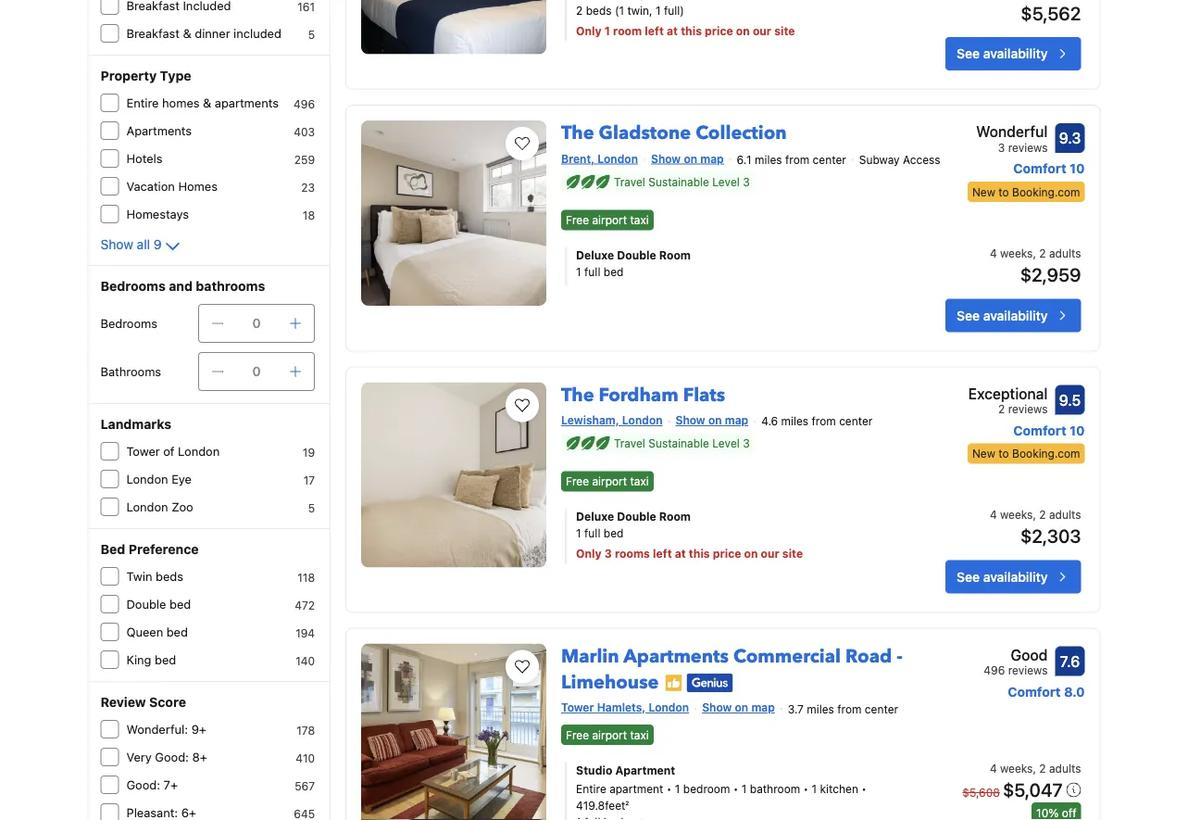 Task type: describe. For each thing, give the bounding box(es) containing it.
bed for king bed
[[155, 653, 176, 667]]

wonderful
[[977, 123, 1048, 140]]

see availability link for collection
[[946, 299, 1082, 332]]

the gladstone collection
[[562, 120, 787, 146]]

booking.com for the fordham flats
[[1013, 447, 1081, 460]]

3 4 from the top
[[990, 762, 998, 775]]

on inside deluxe double room 1 full bed only 3 rooms left at this price on our site
[[745, 547, 758, 560]]

7+
[[164, 778, 178, 792]]

marlin apartments commercial road - limehouse link
[[562, 636, 903, 695]]

room
[[613, 24, 642, 37]]

3.7
[[788, 702, 804, 715]]

marlin apartments commercial road - limehouse
[[562, 644, 903, 695]]

london up 'london zoo' on the bottom
[[126, 472, 168, 486]]

beds for 2
[[586, 4, 612, 17]]

very good: 8+
[[126, 750, 207, 764]]

preference
[[129, 542, 199, 557]]

new for the fordham flats
[[973, 447, 996, 460]]

full for gladstone
[[585, 265, 601, 278]]

wonderful:
[[126, 722, 188, 736]]

access
[[903, 153, 941, 166]]

free for the gladstone collection
[[566, 213, 589, 226]]

$5,608
[[963, 786, 1001, 799]]

show on map for collection
[[651, 152, 724, 165]]

1 inside 'deluxe double room 1 full bed'
[[576, 265, 582, 278]]

off
[[1063, 806, 1077, 819]]

only for deluxe double room 1 full bed only 3 rooms left at this price on our site
[[576, 547, 602, 560]]

, for the gladstone collection
[[1033, 247, 1037, 260]]

403
[[294, 125, 315, 138]]

bedroom
[[684, 782, 731, 795]]

zoo
[[172, 500, 193, 514]]

wonderful: 9+
[[126, 722, 207, 736]]

see availability for flats
[[957, 569, 1048, 584]]

show all 9 button
[[101, 235, 184, 258]]

2 inside the 2 beds (1 twin, 1 full) only 1 room left at this price on our site
[[576, 4, 583, 17]]

9.3
[[1060, 129, 1082, 147]]

apartment
[[610, 782, 664, 795]]

availability for the gladstone collection
[[984, 307, 1048, 323]]

3.7 miles from center
[[788, 702, 899, 715]]

bathrooms
[[101, 365, 161, 379]]

9+
[[192, 722, 207, 736]]

exceptional
[[969, 384, 1048, 402]]

on inside the 2 beds (1 twin, 1 full) only 1 room left at this price on our site
[[736, 24, 750, 37]]

weeks for the gladstone collection
[[1001, 247, 1033, 260]]

2 for 4 weeks , 2 adults $2,303
[[1040, 508, 1047, 521]]

lewisham,
[[562, 413, 620, 426]]

to for the gladstone collection
[[999, 185, 1010, 198]]

3 taxi from the top
[[631, 728, 649, 741]]

subway access
[[860, 153, 941, 166]]

$2,959
[[1021, 263, 1082, 285]]

3 adults from the top
[[1050, 762, 1082, 775]]

0 horizontal spatial &
[[183, 26, 192, 40]]

airport for fordham
[[592, 475, 627, 488]]

4 for the fordham flats
[[990, 508, 998, 521]]

good 496 reviews
[[984, 646, 1048, 677]]

fordham
[[599, 382, 679, 407]]

deluxe double room link for collection
[[576, 247, 890, 263]]

the gladstone collection image
[[361, 120, 547, 306]]

entire for entire apartment • 1 bedroom • 1 bathroom • 1 kitchen • 419.8feet²
[[576, 782, 607, 795]]

5 for breakfast & dinner included
[[308, 28, 315, 41]]

259
[[294, 153, 315, 166]]

travel for gladstone
[[614, 175, 646, 188]]

2 for 4 weeks , 2 adults
[[1040, 762, 1047, 775]]

show for good
[[702, 701, 732, 714]]

10%
[[1037, 806, 1059, 819]]

london down london eye
[[126, 500, 168, 514]]

type
[[160, 68, 192, 83]]

4 weeks , 2 adults $2,959
[[990, 247, 1082, 285]]

419.8feet²
[[576, 799, 630, 812]]

1 see availability link from the top
[[946, 37, 1082, 70]]

review
[[101, 694, 146, 710]]

london down the fordham flats
[[623, 413, 663, 426]]

show on map for flats
[[676, 413, 749, 426]]

comfort 8.0
[[1008, 684, 1085, 699]]

17
[[304, 473, 315, 486]]

eye
[[172, 472, 192, 486]]

1 availability from the top
[[984, 46, 1048, 61]]

2 for 4 weeks , 2 adults $2,959
[[1040, 247, 1047, 260]]

bathrooms
[[196, 278, 265, 294]]

2 • from the left
[[734, 782, 739, 795]]

2 horizontal spatial from
[[838, 702, 862, 715]]

$5,047
[[1003, 779, 1063, 800]]

left for room
[[645, 24, 664, 37]]

double for fordham
[[617, 510, 657, 523]]

19
[[303, 446, 315, 459]]

bed inside deluxe double room 1 full bed only 3 rooms left at this price on our site
[[604, 527, 624, 540]]

homes
[[162, 96, 200, 110]]

entire for entire homes & apartments
[[126, 96, 159, 110]]

deluxe double room 1 full bed only 3 rooms left at this price on our site
[[576, 510, 804, 560]]

$2,303
[[1021, 525, 1082, 547]]

subway
[[860, 153, 900, 166]]

see for the fordham flats
[[957, 569, 980, 584]]

3 free airport taxi from the top
[[566, 728, 649, 741]]

show for wonderful
[[651, 152, 681, 165]]

breakfast
[[126, 26, 180, 40]]

the fordham flats image
[[361, 382, 547, 567]]

review score
[[101, 694, 186, 710]]

the fordham flats link
[[562, 375, 726, 407]]

scored 7.6 element
[[1056, 646, 1085, 676]]

8.0
[[1065, 684, 1085, 699]]

site for 2 beds (1 twin, 1 full) only 1 room left at this price on our site
[[775, 24, 795, 37]]

0 horizontal spatial 496
[[294, 97, 315, 110]]

studio apartment link
[[576, 762, 890, 779]]

472
[[295, 599, 315, 612]]

free for the fordham flats
[[566, 475, 589, 488]]

comfort for the gladstone collection
[[1014, 161, 1067, 176]]

the fordham flats
[[562, 382, 726, 407]]

london right of
[[178, 444, 220, 458]]

level for flats
[[713, 437, 740, 450]]

center for collection
[[813, 153, 847, 166]]

london down this property is part of our preferred partner program. it's committed to providing excellent service and good value. it'll pay us a higher commission if you make a booking. icon
[[649, 701, 690, 714]]

of
[[163, 444, 175, 458]]

see availability link for flats
[[946, 560, 1082, 594]]

10 for the gladstone collection
[[1070, 161, 1085, 176]]

good element
[[984, 644, 1048, 666]]

limehouse
[[562, 670, 659, 695]]

entire apartment • 1 bedroom • 1 bathroom • 1 kitchen • 419.8feet²
[[576, 782, 867, 812]]

8+
[[192, 750, 207, 764]]

marlin
[[562, 644, 620, 669]]

bed for double bed
[[170, 597, 191, 611]]

3 inside deluxe double room 1 full bed only 3 rooms left at this price on our site
[[605, 547, 612, 560]]

deluxe double room 1 full bed
[[576, 249, 691, 278]]

free airport taxi for gladstone
[[566, 213, 649, 226]]

1 vertical spatial good:
[[126, 778, 160, 792]]

full for fordham
[[585, 527, 601, 540]]

from for the fordham flats
[[812, 415, 836, 428]]

9.5
[[1060, 391, 1082, 408]]

good
[[1011, 646, 1048, 663]]

see availability for collection
[[957, 307, 1048, 323]]

from for the gladstone collection
[[786, 153, 810, 166]]

4 • from the left
[[862, 782, 867, 795]]

6.1
[[737, 153, 752, 166]]

site for deluxe double room 1 full bed only 3 rooms left at this price on our site
[[783, 547, 804, 560]]

deluxe for gladstone
[[576, 249, 614, 262]]

reviews for collection
[[1009, 141, 1048, 154]]

to for the fordham flats
[[999, 447, 1010, 460]]

comfort for the fordham flats
[[1014, 422, 1067, 438]]

hotels
[[126, 151, 163, 165]]

wonderful element
[[968, 120, 1048, 143]]

property type
[[101, 68, 192, 83]]

on for wonderful
[[684, 152, 698, 165]]

3 , from the top
[[1033, 762, 1037, 775]]

free airport taxi for fordham
[[566, 475, 649, 488]]

194
[[296, 626, 315, 639]]

4.6 miles from center
[[762, 415, 873, 428]]

our for deluxe double room 1 full bed only 3 rooms left at this price on our site
[[761, 547, 780, 560]]

double for gladstone
[[617, 249, 657, 262]]

bed for queen bed
[[167, 625, 188, 639]]

show all 9
[[101, 237, 162, 252]]

road
[[846, 644, 892, 669]]

london down gladstone
[[598, 152, 638, 165]]

the for the fordham flats
[[562, 382, 594, 407]]

4 for the gladstone collection
[[990, 247, 998, 260]]

only for 2 beds (1 twin, 1 full) only 1 room left at this price on our site
[[576, 24, 602, 37]]

18
[[303, 208, 315, 221]]

weeks for the fordham flats
[[1001, 508, 1033, 521]]

-
[[897, 644, 903, 669]]

this property is part of our preferred partner program. it's committed to providing excellent service and good value. it'll pay us a higher commission if you make a booking. image
[[665, 674, 683, 692]]

price for (1
[[705, 24, 734, 37]]

reviews for flats
[[1009, 402, 1048, 415]]

map for flats
[[725, 413, 749, 426]]

gladstone
[[599, 120, 691, 146]]

3 free from the top
[[566, 728, 589, 741]]

london zoo
[[126, 500, 193, 514]]

lewisham, london
[[562, 413, 663, 426]]

this property is part of our preferred partner program. it's committed to providing excellent service and good value. it'll pay us a higher commission if you make a booking. image
[[665, 674, 683, 692]]

140
[[296, 654, 315, 667]]

at for room
[[667, 24, 678, 37]]

4 weeks , 2 adults $2,303
[[990, 508, 1082, 547]]

hamlets,
[[597, 701, 646, 714]]

4.6
[[762, 415, 778, 428]]

airport for gladstone
[[592, 213, 627, 226]]



Task type: vqa. For each thing, say whether or not it's contained in the screenshot.
leftmost Apartments
yes



Task type: locate. For each thing, give the bounding box(es) containing it.
, inside 4 weeks , 2 adults $2,959
[[1033, 247, 1037, 260]]

1 to from the top
[[999, 185, 1010, 198]]

0 vertical spatial sustainable
[[649, 175, 710, 188]]

this for rooms
[[689, 547, 710, 560]]

left inside deluxe double room 1 full bed only 3 rooms left at this price on our site
[[653, 547, 672, 560]]

reviews inside good 496 reviews
[[1009, 664, 1048, 677]]

availability
[[984, 46, 1048, 61], [984, 307, 1048, 323], [984, 569, 1048, 584]]

1 vertical spatial miles
[[782, 415, 809, 428]]

center right 4.6
[[840, 415, 873, 428]]

0 vertical spatial weeks
[[1001, 247, 1033, 260]]

1 comfort 10 new to booking.com from the top
[[973, 161, 1085, 198]]

free airport taxi down "lewisham, london"
[[566, 475, 649, 488]]

free up studio
[[566, 728, 589, 741]]

1 horizontal spatial map
[[725, 413, 749, 426]]

• right bathroom
[[804, 782, 809, 795]]

1 4 from the top
[[990, 247, 998, 260]]

level for collection
[[713, 175, 740, 188]]

2 adults from the top
[[1050, 508, 1082, 521]]

show on map
[[651, 152, 724, 165], [676, 413, 749, 426], [702, 701, 775, 714]]

center down road
[[865, 702, 899, 715]]

3 see availability link from the top
[[946, 560, 1082, 594]]

0 vertical spatial see
[[957, 46, 980, 61]]

see availability link down $5,562
[[946, 37, 1082, 70]]

reviews inside exceptional 2 reviews
[[1009, 402, 1048, 415]]

2 inside 4 weeks , 2 adults $2,303
[[1040, 508, 1047, 521]]

0 vertical spatial reviews
[[1009, 141, 1048, 154]]

2 vertical spatial weeks
[[1001, 762, 1033, 775]]

0 vertical spatial show on map
[[651, 152, 724, 165]]

entire down studio
[[576, 782, 607, 795]]

on
[[736, 24, 750, 37], [684, 152, 698, 165], [709, 413, 722, 426], [745, 547, 758, 560], [735, 701, 749, 714]]

2 deluxe double room link from the top
[[576, 508, 890, 525]]

bed preference
[[101, 542, 199, 557]]

homestays
[[126, 207, 189, 221]]

scored 9.5 element
[[1056, 385, 1085, 414]]

1 vertical spatial 5
[[308, 501, 315, 514]]

deluxe inside deluxe double room 1 full bed only 3 rooms left at this price on our site
[[576, 510, 614, 523]]

0 vertical spatial entire
[[126, 96, 159, 110]]

2 see from the top
[[957, 307, 980, 323]]

2 , from the top
[[1033, 508, 1037, 521]]

1 vertical spatial our
[[761, 547, 780, 560]]

wonderful 3 reviews
[[977, 123, 1048, 154]]

tower for tower of london
[[126, 444, 160, 458]]

2 up $5,047
[[1040, 762, 1047, 775]]

0 vertical spatial level
[[713, 175, 740, 188]]

2 0 from the top
[[253, 364, 261, 379]]

1 vertical spatial entire
[[576, 782, 607, 795]]

travel sustainable level 3 for fordham
[[614, 437, 750, 450]]

bedrooms up bathrooms
[[101, 316, 158, 330]]

1 vertical spatial see availability link
[[946, 299, 1082, 332]]

bed
[[604, 265, 624, 278], [604, 527, 624, 540], [170, 597, 191, 611], [167, 625, 188, 639], [155, 653, 176, 667]]

3 inside wonderful 3 reviews
[[999, 141, 1006, 154]]

the inside the gladstone collection link
[[562, 120, 594, 146]]

1 horizontal spatial from
[[812, 415, 836, 428]]

comfort 10 new to booking.com for the fordham flats
[[973, 422, 1085, 460]]

1 free from the top
[[566, 213, 589, 226]]

3 airport from the top
[[592, 728, 627, 741]]

miles for the gladstone collection
[[755, 153, 783, 166]]

• down studio apartment link
[[734, 782, 739, 795]]

airport up 'deluxe double room 1 full bed'
[[592, 213, 627, 226]]

on for good
[[735, 701, 749, 714]]

1 adults from the top
[[1050, 247, 1082, 260]]

map
[[701, 152, 724, 165], [725, 413, 749, 426], [752, 701, 775, 714]]

10 down scored 9.5 "element"
[[1070, 422, 1085, 438]]

beds for twin
[[156, 569, 183, 583]]

1 room from the top
[[660, 249, 691, 262]]

0 horizontal spatial from
[[786, 153, 810, 166]]

0 vertical spatial comfort 10 new to booking.com
[[973, 161, 1085, 198]]

6.1 miles from center
[[737, 153, 847, 166]]

, up $2,303
[[1033, 508, 1037, 521]]

2 travel from the top
[[614, 437, 646, 450]]

included
[[234, 26, 282, 40]]

apartment
[[616, 764, 676, 777]]

see availability down 4 weeks , 2 adults $2,959
[[957, 307, 1048, 323]]

weeks up $2,303
[[1001, 508, 1033, 521]]

161
[[298, 0, 315, 13]]

left inside the 2 beds (1 twin, 1 full) only 1 room left at this price on our site
[[645, 24, 664, 37]]

bed inside 'deluxe double room 1 full bed'
[[604, 265, 624, 278]]

double inside 'deluxe double room 1 full bed'
[[617, 249, 657, 262]]

scored 9.3 element
[[1056, 123, 1085, 153]]

brent,
[[562, 152, 595, 165]]

weeks up $5,047
[[1001, 762, 1033, 775]]

0 vertical spatial our
[[753, 24, 772, 37]]

3 availability from the top
[[984, 569, 1048, 584]]

• right the kitchen in the bottom of the page
[[862, 782, 867, 795]]

studio apartment
[[576, 764, 676, 777]]

new
[[973, 185, 996, 198], [973, 447, 996, 460]]

0 vertical spatial this
[[681, 24, 702, 37]]

(1
[[615, 4, 625, 17]]

1 vertical spatial 4
[[990, 508, 998, 521]]

room for fordham
[[660, 510, 691, 523]]

free airport taxi
[[566, 213, 649, 226], [566, 475, 649, 488], [566, 728, 649, 741]]

reviews inside wonderful 3 reviews
[[1009, 141, 1048, 154]]

price inside the 2 beds (1 twin, 1 full) only 1 room left at this price on our site
[[705, 24, 734, 37]]

0 vertical spatial site
[[775, 24, 795, 37]]

0 vertical spatial airport
[[592, 213, 627, 226]]

comfort 10 new to booking.com down exceptional 2 reviews
[[973, 422, 1085, 460]]

sustainable
[[649, 175, 710, 188], [649, 437, 710, 450]]

2 travel sustainable level 3 from the top
[[614, 437, 750, 450]]

1 vertical spatial airport
[[592, 475, 627, 488]]

2 free from the top
[[566, 475, 589, 488]]

9
[[154, 237, 162, 252]]

0 vertical spatial free airport taxi
[[566, 213, 649, 226]]

from right 4.6
[[812, 415, 836, 428]]

0 vertical spatial 496
[[294, 97, 315, 110]]

2 vertical spatial taxi
[[631, 728, 649, 741]]

deluxe double room link for flats
[[576, 508, 890, 525]]

free down lewisham,
[[566, 475, 589, 488]]

show on map down the gladstone collection
[[651, 152, 724, 165]]

apartments up this property is part of our preferred partner program. it's committed to providing excellent service and good value. it'll pay us a higher commission if you make a booking. icon
[[624, 644, 729, 669]]

2 10 from the top
[[1070, 422, 1085, 438]]

1 vertical spatial tower
[[562, 701, 594, 714]]

taxi down tower hamlets, london
[[631, 728, 649, 741]]

availability down 4 weeks , 2 adults $2,303
[[984, 569, 1048, 584]]

1 new from the top
[[973, 185, 996, 198]]

see availability link down 4 weeks , 2 adults $2,303
[[946, 560, 1082, 594]]

1 vertical spatial free airport taxi
[[566, 475, 649, 488]]

2 level from the top
[[713, 437, 740, 450]]

1 vertical spatial the
[[562, 382, 594, 407]]

only left rooms
[[576, 547, 602, 560]]

the inside the fordham flats link
[[562, 382, 594, 407]]

1 booking.com from the top
[[1013, 185, 1081, 198]]

sustainable for gladstone
[[649, 175, 710, 188]]

496
[[294, 97, 315, 110], [984, 664, 1006, 677]]

0 for bedrooms
[[253, 315, 261, 331]]

map for collection
[[701, 152, 724, 165]]

0 vertical spatial room
[[660, 249, 691, 262]]

travel down "lewisham, london"
[[614, 437, 646, 450]]

comfort 10 new to booking.com for the gladstone collection
[[973, 161, 1085, 198]]

tower for tower hamlets, london
[[562, 701, 594, 714]]

2 full from the top
[[585, 527, 601, 540]]

0 vertical spatial good:
[[155, 750, 189, 764]]

price for room
[[713, 547, 742, 560]]

1
[[656, 4, 661, 17], [605, 24, 611, 37], [576, 265, 582, 278], [576, 527, 582, 540], [675, 782, 680, 795], [742, 782, 747, 795], [812, 782, 817, 795]]

availability down $5,562
[[984, 46, 1048, 61]]

2 sustainable from the top
[[649, 437, 710, 450]]

0 horizontal spatial beds
[[156, 569, 183, 583]]

twin beds
[[126, 569, 183, 583]]

beds inside the 2 beds (1 twin, 1 full) only 1 room left at this price on our site
[[586, 4, 612, 17]]

see availability link
[[946, 37, 1082, 70], [946, 299, 1082, 332], [946, 560, 1082, 594]]

2 vertical spatial map
[[752, 701, 775, 714]]

availability for the fordham flats
[[984, 569, 1048, 584]]

this for room
[[681, 24, 702, 37]]

1 vertical spatial bedrooms
[[101, 316, 158, 330]]

bedrooms for bedrooms and bathrooms
[[101, 278, 166, 294]]

the
[[562, 120, 594, 146], [562, 382, 594, 407]]

410
[[296, 751, 315, 764]]

price inside deluxe double room 1 full bed only 3 rooms left at this price on our site
[[713, 547, 742, 560]]

genius discounts available at this property. image
[[687, 674, 733, 692], [687, 674, 733, 692]]

see availability down $5,562
[[957, 46, 1048, 61]]

airport down "lewisham, london"
[[592, 475, 627, 488]]

entire inside "entire apartment • 1 bedroom • 1 bathroom • 1 kitchen • 419.8feet²"
[[576, 782, 607, 795]]

2 vertical spatial ,
[[1033, 762, 1037, 775]]

2 taxi from the top
[[631, 475, 649, 488]]

2 availability from the top
[[984, 307, 1048, 323]]

496 left 7.6
[[984, 664, 1006, 677]]

map left 4.6
[[725, 413, 749, 426]]

sustainable for fordham
[[649, 437, 710, 450]]

king bed
[[126, 653, 176, 667]]

1 vertical spatial travel
[[614, 437, 646, 450]]

1 deluxe double room link from the top
[[576, 247, 890, 263]]

0 vertical spatial beds
[[586, 4, 612, 17]]

deluxe double room link
[[576, 247, 890, 263], [576, 508, 890, 525]]

homes
[[178, 179, 218, 193]]

0 vertical spatial see availability link
[[946, 37, 1082, 70]]

1 level from the top
[[713, 175, 740, 188]]

from right 3.7
[[838, 702, 862, 715]]

score
[[149, 694, 186, 710]]

1 10 from the top
[[1070, 161, 1085, 176]]

1 horizontal spatial 496
[[984, 664, 1006, 677]]

0 vertical spatial booking.com
[[1013, 185, 1081, 198]]

center for flats
[[840, 415, 873, 428]]

weeks inside 4 weeks , 2 adults $2,959
[[1001, 247, 1033, 260]]

1 vertical spatial 496
[[984, 664, 1006, 677]]

travel for fordham
[[614, 437, 646, 450]]

1 airport from the top
[[592, 213, 627, 226]]

2 vertical spatial miles
[[807, 702, 835, 715]]

1 see availability from the top
[[957, 46, 1048, 61]]

level down flats
[[713, 437, 740, 450]]

1 horizontal spatial beds
[[586, 4, 612, 17]]

good: left 8+
[[155, 750, 189, 764]]

apartments up hotels
[[126, 124, 192, 138]]

$5,562
[[1021, 2, 1082, 24]]

2 booking.com from the top
[[1013, 447, 1081, 460]]

the up brent,
[[562, 120, 594, 146]]

2 vertical spatial availability
[[984, 569, 1048, 584]]

see availability down 4 weeks , 2 adults $2,303
[[957, 569, 1048, 584]]

2 vertical spatial comfort
[[1008, 684, 1061, 699]]

map left 3.7
[[752, 701, 775, 714]]

2 comfort 10 new to booking.com from the top
[[973, 422, 1085, 460]]

2 vertical spatial free
[[566, 728, 589, 741]]

23
[[301, 181, 315, 194]]

adults inside 4 weeks , 2 adults $2,959
[[1050, 247, 1082, 260]]

0 for bathrooms
[[253, 364, 261, 379]]

room inside deluxe double room 1 full bed only 3 rooms left at this price on our site
[[660, 510, 691, 523]]

0 vertical spatial new
[[973, 185, 996, 198]]

2 vertical spatial see availability link
[[946, 560, 1082, 594]]

1 0 from the top
[[253, 315, 261, 331]]

496 inside good 496 reviews
[[984, 664, 1006, 677]]

2 5 from the top
[[308, 501, 315, 514]]

0 vertical spatial left
[[645, 24, 664, 37]]

1 vertical spatial ,
[[1033, 508, 1037, 521]]

comfort down wonderful 3 reviews
[[1014, 161, 1067, 176]]

comfort down scored 9.5 "element"
[[1014, 422, 1067, 438]]

• down apartment
[[667, 782, 672, 795]]

at down full)
[[667, 24, 678, 37]]

1 vertical spatial to
[[999, 447, 1010, 460]]

1 • from the left
[[667, 782, 672, 795]]

show inside dropdown button
[[101, 237, 133, 252]]

site inside the 2 beds (1 twin, 1 full) only 1 room left at this price on our site
[[775, 24, 795, 37]]

miles right 4.6
[[782, 415, 809, 428]]

5 down "161"
[[308, 28, 315, 41]]

1 vertical spatial see
[[957, 307, 980, 323]]

travel down brent, london
[[614, 175, 646, 188]]

apartments
[[215, 96, 279, 110]]

free airport taxi down hamlets,
[[566, 728, 649, 741]]

good: 7+
[[126, 778, 178, 792]]

2 down exceptional
[[999, 402, 1006, 415]]

2 vertical spatial 4
[[990, 762, 998, 775]]

free down brent,
[[566, 213, 589, 226]]

good:
[[155, 750, 189, 764], [126, 778, 160, 792]]

1 vertical spatial &
[[203, 96, 212, 110]]

this right rooms
[[689, 547, 710, 560]]

10 for the fordham flats
[[1070, 422, 1085, 438]]

0 vertical spatial deluxe double room link
[[576, 247, 890, 263]]

bed
[[101, 542, 125, 557]]

& right homes
[[203, 96, 212, 110]]

1 travel from the top
[[614, 175, 646, 188]]

only inside deluxe double room 1 full bed only 3 rooms left at this price on our site
[[576, 547, 602, 560]]

2 bedrooms from the top
[[101, 316, 158, 330]]

2 see availability from the top
[[957, 307, 1048, 323]]

1 weeks from the top
[[1001, 247, 1033, 260]]

show on map down 'marlin apartments commercial road - limehouse'
[[702, 701, 775, 714]]

apartments inside 'marlin apartments commercial road - limehouse'
[[624, 644, 729, 669]]

show left the all on the top left of the page
[[101, 237, 133, 252]]

0 horizontal spatial entire
[[126, 96, 159, 110]]

2 the from the top
[[562, 382, 594, 407]]

sustainable down flats
[[649, 437, 710, 450]]

availability down 4 weeks , 2 adults $2,959
[[984, 307, 1048, 323]]

2 vertical spatial show on map
[[702, 701, 775, 714]]

0 vertical spatial &
[[183, 26, 192, 40]]

1 reviews from the top
[[1009, 141, 1048, 154]]

10 down 9.3
[[1070, 161, 1085, 176]]

this inside the 2 beds (1 twin, 1 full) only 1 room left at this price on our site
[[681, 24, 702, 37]]

3 weeks from the top
[[1001, 762, 1033, 775]]

0 vertical spatial map
[[701, 152, 724, 165]]

travel sustainable level 3 down flats
[[614, 437, 750, 450]]

2 4 from the top
[[990, 508, 998, 521]]

0 vertical spatial at
[[667, 24, 678, 37]]

airport down hamlets,
[[592, 728, 627, 741]]

bedrooms
[[101, 278, 166, 294], [101, 316, 158, 330]]

pleasant: 6+
[[126, 806, 196, 820]]

only inside the 2 beds (1 twin, 1 full) only 1 room left at this price on our site
[[576, 24, 602, 37]]

3 see availability from the top
[[957, 569, 1048, 584]]

1 vertical spatial comfort
[[1014, 422, 1067, 438]]

site inside deluxe double room 1 full bed only 3 rooms left at this price on our site
[[783, 547, 804, 560]]

1 deluxe from the top
[[576, 249, 614, 262]]

landmarks
[[101, 416, 171, 432]]

level
[[713, 175, 740, 188], [713, 437, 740, 450]]

4 inside 4 weeks , 2 adults $2,959
[[990, 247, 998, 260]]

double bed
[[126, 597, 191, 611]]

beds down preference on the bottom of page
[[156, 569, 183, 583]]

& left dinner
[[183, 26, 192, 40]]

0 vertical spatial miles
[[755, 153, 783, 166]]

1 vertical spatial only
[[576, 547, 602, 560]]

exceptional element
[[968, 382, 1048, 404]]

our for 2 beds (1 twin, 1 full) only 1 room left at this price on our site
[[753, 24, 772, 37]]

adults
[[1050, 247, 1082, 260], [1050, 508, 1082, 521], [1050, 762, 1082, 775]]

1 vertical spatial see availability
[[957, 307, 1048, 323]]

at right rooms
[[675, 547, 686, 560]]

see
[[957, 46, 980, 61], [957, 307, 980, 323], [957, 569, 980, 584]]

1 vertical spatial site
[[783, 547, 804, 560]]

beds left (1
[[586, 4, 612, 17]]

4 inside 4 weeks , 2 adults $2,303
[[990, 508, 998, 521]]

tower left of
[[126, 444, 160, 458]]

5 down '17'
[[308, 501, 315, 514]]

4 weeks , 2 adults
[[990, 762, 1082, 775]]

airport
[[592, 213, 627, 226], [592, 475, 627, 488], [592, 728, 627, 741]]

deluxe inside 'deluxe double room 1 full bed'
[[576, 249, 614, 262]]

0 vertical spatial taxi
[[631, 213, 649, 226]]

at
[[667, 24, 678, 37], [675, 547, 686, 560]]

very
[[126, 750, 152, 764]]

1 inside deluxe double room 1 full bed only 3 rooms left at this price on our site
[[576, 527, 582, 540]]

2 room from the top
[[660, 510, 691, 523]]

commercial
[[734, 644, 841, 669]]

2 vertical spatial see
[[957, 569, 980, 584]]

2 vertical spatial center
[[865, 702, 899, 715]]

price
[[705, 24, 734, 37], [713, 547, 742, 560]]

travel
[[614, 175, 646, 188], [614, 437, 646, 450]]

tower down limehouse
[[562, 701, 594, 714]]

london
[[598, 152, 638, 165], [623, 413, 663, 426], [178, 444, 220, 458], [126, 472, 168, 486], [126, 500, 168, 514], [649, 701, 690, 714]]

1 vertical spatial show on map
[[676, 413, 749, 426]]

miles for the fordham flats
[[782, 415, 809, 428]]

10
[[1070, 161, 1085, 176], [1070, 422, 1085, 438]]

1 vertical spatial map
[[725, 413, 749, 426]]

see for the gladstone collection
[[957, 307, 980, 323]]

•
[[667, 782, 672, 795], [734, 782, 739, 795], [804, 782, 809, 795], [862, 782, 867, 795]]

queen
[[126, 625, 163, 639]]

miles right 6.1
[[755, 153, 783, 166]]

left right rooms
[[653, 547, 672, 560]]

show for exceptional
[[676, 413, 706, 426]]

2 vertical spatial double
[[126, 597, 166, 611]]

full inside deluxe double room 1 full bed only 3 rooms left at this price on our site
[[585, 527, 601, 540]]

1 vertical spatial apartments
[[624, 644, 729, 669]]

0 vertical spatial deluxe
[[576, 249, 614, 262]]

taxi up 'deluxe double room 1 full bed'
[[631, 213, 649, 226]]

on for exceptional
[[709, 413, 722, 426]]

the for the gladstone collection
[[562, 120, 594, 146]]

2 only from the top
[[576, 547, 602, 560]]

adults for the gladstone collection
[[1050, 247, 1082, 260]]

from
[[786, 153, 810, 166], [812, 415, 836, 428], [838, 702, 862, 715]]

, up $5,047
[[1033, 762, 1037, 775]]

, for the fordham flats
[[1033, 508, 1037, 521]]

deluxe for fordham
[[576, 510, 614, 523]]

weeks up the $2,959
[[1001, 247, 1033, 260]]

1 , from the top
[[1033, 247, 1037, 260]]

5 for london zoo
[[308, 501, 315, 514]]

2 vertical spatial from
[[838, 702, 862, 715]]

, inside 4 weeks , 2 adults $2,303
[[1033, 508, 1037, 521]]

10% off
[[1037, 806, 1077, 819]]

deluxe
[[576, 249, 614, 262], [576, 510, 614, 523]]

our inside the 2 beds (1 twin, 1 full) only 1 room left at this price on our site
[[753, 24, 772, 37]]

show on map down flats
[[676, 413, 749, 426]]

taxi for fordham
[[631, 475, 649, 488]]

0 vertical spatial see availability
[[957, 46, 1048, 61]]

, up the $2,959
[[1033, 247, 1037, 260]]

room inside 'deluxe double room 1 full bed'
[[660, 249, 691, 262]]

bedrooms for bedrooms
[[101, 316, 158, 330]]

breakfast & dinner included
[[126, 26, 282, 40]]

taxi for gladstone
[[631, 213, 649, 226]]

1 full from the top
[[585, 265, 601, 278]]

0 vertical spatial center
[[813, 153, 847, 166]]

adults up $2,303
[[1050, 508, 1082, 521]]

2 free airport taxi from the top
[[566, 475, 649, 488]]

rooms
[[615, 547, 650, 560]]

1 bedrooms from the top
[[101, 278, 166, 294]]

0 vertical spatial free
[[566, 213, 589, 226]]

collection
[[696, 120, 787, 146]]

double
[[617, 249, 657, 262], [617, 510, 657, 523], [126, 597, 166, 611]]

adults up $5,047
[[1050, 762, 1082, 775]]

free airport taxi up 'deluxe double room 1 full bed'
[[566, 213, 649, 226]]

2 deluxe from the top
[[576, 510, 614, 523]]

kitchen
[[821, 782, 859, 795]]

,
[[1033, 247, 1037, 260], [1033, 508, 1037, 521], [1033, 762, 1037, 775]]

1 horizontal spatial &
[[203, 96, 212, 110]]

new for the gladstone collection
[[973, 185, 996, 198]]

2 vertical spatial free airport taxi
[[566, 728, 649, 741]]

twin
[[126, 569, 152, 583]]

1 vertical spatial deluxe
[[576, 510, 614, 523]]

comfort down good 496 reviews
[[1008, 684, 1061, 699]]

travel sustainable level 3 for gladstone
[[614, 175, 750, 188]]

london eye
[[126, 472, 192, 486]]

1 sustainable from the top
[[649, 175, 710, 188]]

3 • from the left
[[804, 782, 809, 795]]

496 up 403
[[294, 97, 315, 110]]

3 see from the top
[[957, 569, 980, 584]]

3 reviews from the top
[[1009, 664, 1048, 677]]

room for gladstone
[[660, 249, 691, 262]]

118
[[298, 571, 315, 584]]

1 vertical spatial taxi
[[631, 475, 649, 488]]

1 see from the top
[[957, 46, 980, 61]]

the up lewisham,
[[562, 382, 594, 407]]

at inside deluxe double room 1 full bed only 3 rooms left at this price on our site
[[675, 547, 686, 560]]

1 horizontal spatial entire
[[576, 782, 607, 795]]

0 vertical spatial only
[[576, 24, 602, 37]]

weeks inside 4 weeks , 2 adults $2,303
[[1001, 508, 1033, 521]]

1 the from the top
[[562, 120, 594, 146]]

this inside deluxe double room 1 full bed only 3 rooms left at this price on our site
[[689, 547, 710, 560]]

1 vertical spatial sustainable
[[649, 437, 710, 450]]

at for rooms
[[675, 547, 686, 560]]

2 inside exceptional 2 reviews
[[999, 402, 1006, 415]]

bedrooms down show all 9 dropdown button at the left
[[101, 278, 166, 294]]

at inside the 2 beds (1 twin, 1 full) only 1 room left at this price on our site
[[667, 24, 678, 37]]

&
[[183, 26, 192, 40], [203, 96, 212, 110]]

sustainable down the gladstone collection
[[649, 175, 710, 188]]

1 vertical spatial price
[[713, 547, 742, 560]]

booking.com for the gladstone collection
[[1013, 185, 1081, 198]]

comfort
[[1014, 161, 1067, 176], [1014, 422, 1067, 438], [1008, 684, 1061, 699]]

2 to from the top
[[999, 447, 1010, 460]]

2 see availability link from the top
[[946, 299, 1082, 332]]

1 free airport taxi from the top
[[566, 213, 649, 226]]

1 vertical spatial weeks
[[1001, 508, 1033, 521]]

reviews down exceptional
[[1009, 402, 1048, 415]]

1 vertical spatial center
[[840, 415, 873, 428]]

adults for the fordham flats
[[1050, 508, 1082, 521]]

show down flats
[[676, 413, 706, 426]]

2 airport from the top
[[592, 475, 627, 488]]

our inside deluxe double room 1 full bed only 3 rooms left at this price on our site
[[761, 547, 780, 560]]

2 beds (1 twin, 1 full) only 1 room left at this price on our site
[[576, 4, 795, 37]]

1 travel sustainable level 3 from the top
[[614, 175, 750, 188]]

level down 6.1
[[713, 175, 740, 188]]

2 weeks from the top
[[1001, 508, 1033, 521]]

show down 'marlin apartments commercial road - limehouse'
[[702, 701, 732, 714]]

2 reviews from the top
[[1009, 402, 1048, 415]]

to down wonderful 3 reviews
[[999, 185, 1010, 198]]

2 inside 4 weeks , 2 adults $2,959
[[1040, 247, 1047, 260]]

see availability link down 4 weeks , 2 adults $2,959
[[946, 299, 1082, 332]]

double inside deluxe double room 1 full bed only 3 rooms left at this price on our site
[[617, 510, 657, 523]]

1 taxi from the top
[[631, 213, 649, 226]]

0 vertical spatial 0
[[253, 315, 261, 331]]

2 new from the top
[[973, 447, 996, 460]]

0 vertical spatial apartments
[[126, 124, 192, 138]]

new down exceptional 2 reviews
[[973, 447, 996, 460]]

2 up $2,303
[[1040, 508, 1047, 521]]

travel sustainable level 3 down the gladstone collection
[[614, 175, 750, 188]]

0 vertical spatial availability
[[984, 46, 1048, 61]]

travel sustainable level 3
[[614, 175, 750, 188], [614, 437, 750, 450]]

1 vertical spatial this
[[689, 547, 710, 560]]

adults inside 4 weeks , 2 adults $2,303
[[1050, 508, 1082, 521]]

left for rooms
[[653, 547, 672, 560]]

marlin apartments commercial road - limehouse image
[[361, 644, 547, 820]]

this down full)
[[681, 24, 702, 37]]

1 vertical spatial comfort 10 new to booking.com
[[973, 422, 1085, 460]]

full)
[[664, 4, 685, 17]]

2 left (1
[[576, 4, 583, 17]]

comfort 10 new to booking.com down wonderful 3 reviews
[[973, 161, 1085, 198]]

center left subway
[[813, 153, 847, 166]]

567
[[295, 779, 315, 792]]

1 vertical spatial full
[[585, 527, 601, 540]]

2 vertical spatial adults
[[1050, 762, 1082, 775]]

booking.com down 9.3
[[1013, 185, 1081, 198]]

1 only from the top
[[576, 24, 602, 37]]

2
[[576, 4, 583, 17], [1040, 247, 1047, 260], [999, 402, 1006, 415], [1040, 508, 1047, 521], [1040, 762, 1047, 775]]

full inside 'deluxe double room 1 full bed'
[[585, 265, 601, 278]]

0 vertical spatial price
[[705, 24, 734, 37]]

1 5 from the top
[[308, 28, 315, 41]]

2 vertical spatial see availability
[[957, 569, 1048, 584]]

0 vertical spatial 4
[[990, 247, 998, 260]]



